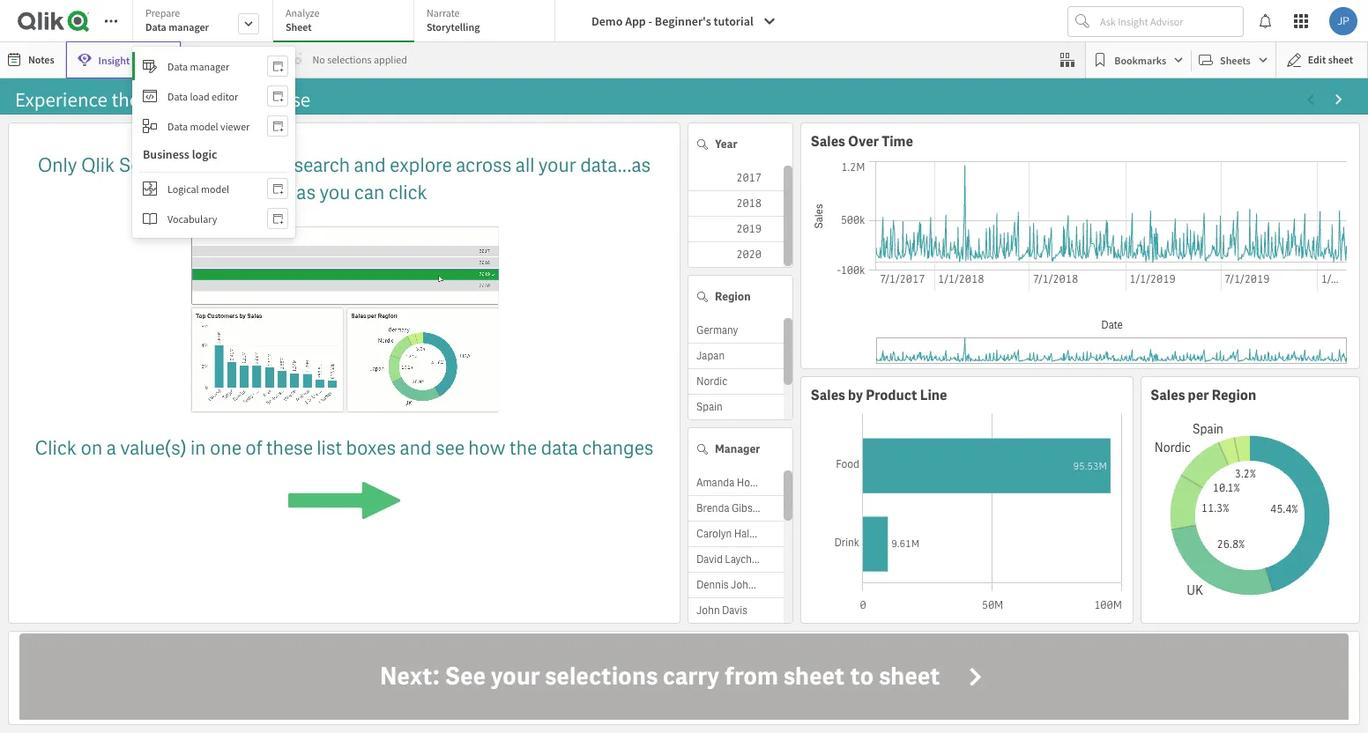Task type: vqa. For each thing, say whether or not it's contained in the screenshot.
Priority
no



Task type: describe. For each thing, give the bounding box(es) containing it.
davis
[[722, 604, 747, 618]]

analyze sheet
[[286, 6, 319, 33]]

prepare
[[145, 6, 180, 19]]

sheets button
[[1195, 46, 1272, 74]]

sales for sales over time
[[811, 132, 845, 151]]

data load editor
[[167, 89, 238, 103]]

data load editor button
[[132, 82, 296, 110]]

from
[[724, 661, 778, 693]]

brenda gibson optional. 2 of 19 row
[[688, 496, 784, 522]]

sales by product line application
[[801, 377, 1134, 624]]

notes button
[[4, 46, 61, 74]]

lets
[[174, 152, 205, 178]]

brenda
[[696, 502, 729, 516]]

data manager button
[[132, 52, 296, 80]]

boxes
[[346, 435, 396, 461]]

and inside only qlik sense lets you freely search and explore across all your data...as fast as you can click
[[354, 152, 386, 178]]

nordic optional. 3 of 7 row
[[688, 369, 784, 395]]

2 horizontal spatial sheet
[[1328, 53, 1353, 66]]

vocabulary button
[[132, 205, 296, 233]]

these
[[266, 435, 313, 461]]

application image
[[143, 89, 157, 103]]

data model image
[[143, 119, 157, 133]]

fast
[[261, 180, 293, 205]]

storytelling
[[427, 20, 480, 33]]

carolyn halmon optional. 3 of 19 row
[[688, 522, 784, 547]]

bookmarks
[[1114, 53, 1166, 67]]

beginner's
[[655, 13, 711, 29]]

edit
[[1308, 53, 1326, 66]]

manager inside prepare data manager
[[169, 20, 209, 33]]

tab list containing prepare
[[132, 0, 562, 44]]

sense
[[119, 152, 171, 178]]

johnson
[[731, 578, 771, 592]]

john
[[696, 604, 720, 618]]

manager
[[715, 441, 760, 456]]

2019
[[736, 222, 762, 236]]

changes
[[582, 435, 654, 461]]

laychak
[[725, 553, 763, 567]]

data manager
[[167, 60, 229, 73]]

app
[[625, 13, 646, 29]]

logical model
[[167, 182, 229, 195]]

2017
[[736, 171, 762, 185]]

model for data
[[190, 119, 218, 133]]

sales for sales per region
[[1150, 386, 1185, 405]]

amanda honda
[[696, 476, 768, 490]]

2017 optional. 1 of 5 row
[[688, 166, 784, 191]]

amanda honda optional. 1 of 19 row
[[688, 471, 784, 496]]

john davis optional. 6 of 19 row
[[688, 599, 784, 624]]

region inside application
[[1212, 386, 1256, 405]]

applied
[[374, 53, 407, 66]]

your inside only qlik sense lets you freely search and explore across all your data...as fast as you can click
[[538, 152, 576, 178]]

tutorial
[[714, 13, 753, 29]]

time
[[882, 132, 913, 151]]

to
[[850, 661, 874, 693]]

of
[[245, 435, 262, 461]]

2019 optional. 3 of 5 row
[[688, 217, 784, 242]]

carry
[[663, 661, 720, 693]]

year
[[715, 136, 737, 151]]

selections tool image
[[1061, 53, 1075, 67]]

2018
[[736, 197, 762, 211]]

logical
[[167, 182, 199, 195]]

value(s)
[[120, 435, 187, 461]]

no
[[312, 53, 325, 66]]

see
[[435, 435, 464, 461]]

sales for sales by product line
[[811, 386, 845, 405]]

business logic
[[143, 146, 217, 162]]

sheet
[[286, 20, 312, 33]]

demo app - beginner's tutorial button
[[581, 7, 787, 35]]

sales over time application
[[801, 123, 1360, 370]]

logical model
              - open in new tab image
[[273, 182, 283, 196]]

data...as
[[580, 152, 651, 178]]

demo app - beginner's tutorial
[[591, 13, 753, 29]]

data for data model viewer
[[167, 119, 188, 133]]

spain
[[696, 400, 723, 414]]

gibson
[[732, 502, 764, 516]]

data manager
              - open in new tab image
[[273, 59, 283, 73]]

how
[[468, 435, 505, 461]]

logic
[[192, 146, 217, 162]]

by
[[848, 386, 863, 405]]

2018 optional. 2 of 5 row
[[688, 191, 784, 217]]

demo
[[591, 13, 623, 29]]

0 vertical spatial you
[[209, 152, 240, 178]]

only qlik sense lets you freely search and explore across all your data...as fast as you can click
[[38, 152, 651, 205]]

sales per region application
[[1141, 377, 1360, 624]]

across
[[456, 152, 512, 178]]



Task type: locate. For each thing, give the bounding box(es) containing it.
your inside button
[[491, 661, 540, 693]]

in
[[190, 435, 206, 461]]

sheet left to at the bottom of the page
[[783, 661, 845, 693]]

amanda
[[696, 476, 735, 490]]

you right as
[[320, 180, 350, 205]]

sheet right 'edit'
[[1328, 53, 1353, 66]]

next: see your selections carry from sheet to sheet application
[[0, 0, 1368, 733], [8, 631, 1360, 725]]

data inside data model viewer button
[[167, 119, 188, 133]]

list
[[317, 435, 342, 461]]

you right lets
[[209, 152, 240, 178]]

next: see your selections carry from sheet to sheet
[[380, 661, 940, 693]]

narrate
[[427, 6, 460, 19]]

data down prepare
[[145, 20, 166, 33]]

data inside prepare data manager
[[145, 20, 166, 33]]

application
[[8, 123, 681, 624]]

sales left over
[[811, 132, 845, 151]]

data right 'data manager' "icon"
[[167, 60, 188, 73]]

next: see your selections carry from sheet to sheet button
[[19, 633, 1349, 720]]

1 horizontal spatial and
[[400, 435, 432, 461]]

over
[[848, 132, 879, 151]]

vocabulary
[[167, 212, 217, 225]]

david laychak optional. 4 of 19 row
[[688, 547, 784, 573]]

data model viewer button
[[132, 112, 296, 140]]

and left see
[[400, 435, 432, 461]]

selections
[[327, 53, 372, 66], [545, 661, 658, 693]]

explore
[[390, 152, 452, 178]]

sales by product line
[[811, 386, 947, 405]]

1 vertical spatial manager
[[190, 60, 229, 73]]

analyze
[[286, 6, 319, 19]]

sales per region
[[1150, 386, 1256, 405]]

manager inside data manager button
[[190, 60, 229, 73]]

1 horizontal spatial region
[[1212, 386, 1256, 405]]

only
[[38, 152, 77, 178]]

selections inside button
[[545, 661, 658, 693]]

Ask Insight Advisor text field
[[1097, 7, 1243, 35]]

japan
[[696, 349, 725, 363]]

on
[[81, 435, 103, 461]]

data for data load editor
[[167, 89, 188, 103]]

next:
[[380, 661, 440, 693]]

0 vertical spatial selections
[[327, 53, 372, 66]]

tab list
[[132, 0, 562, 44]]

application containing only qlik sense lets you freely search and explore across all your data...as fast as you can click
[[8, 123, 681, 624]]

sheet right to at the bottom of the page
[[879, 661, 940, 693]]

0 vertical spatial manager
[[169, 20, 209, 33]]

click
[[35, 435, 77, 461]]

data
[[541, 435, 578, 461]]

0 vertical spatial and
[[354, 152, 386, 178]]

book image
[[143, 212, 157, 226]]

brenda gibson
[[696, 502, 764, 516]]

data left load
[[167, 89, 188, 103]]

next sheet: product details image
[[1332, 93, 1346, 107]]

arrow right image
[[964, 664, 988, 689]]

honda
[[737, 476, 768, 490]]

search
[[294, 152, 350, 178]]

manager
[[169, 20, 209, 33], [190, 60, 229, 73]]

model
[[190, 119, 218, 133], [201, 182, 229, 195]]

per
[[1188, 386, 1209, 405]]

data for data manager
[[167, 60, 188, 73]]

1 horizontal spatial selections
[[545, 661, 658, 693]]

can
[[354, 180, 385, 205]]

product
[[866, 386, 917, 405]]

region up germany
[[715, 289, 751, 304]]

2020
[[736, 248, 762, 262]]

click
[[389, 180, 428, 205]]

business
[[143, 146, 189, 162]]

as
[[296, 180, 316, 205]]

and up can
[[354, 152, 386, 178]]

prepare data manager
[[145, 6, 209, 33]]

your right see
[[491, 661, 540, 693]]

model up vocabulary button
[[201, 182, 229, 195]]

model up logic
[[190, 119, 218, 133]]

david laychak
[[696, 553, 763, 567]]

0 horizontal spatial and
[[354, 152, 386, 178]]

you
[[209, 152, 240, 178], [320, 180, 350, 205]]

1 horizontal spatial you
[[320, 180, 350, 205]]

sheet
[[1328, 53, 1353, 66], [783, 661, 845, 693], [879, 661, 940, 693]]

region right per
[[1212, 386, 1256, 405]]

japan optional. 2 of 7 row
[[688, 344, 784, 369]]

dennis
[[696, 578, 729, 592]]

data manager image
[[143, 59, 157, 73]]

one
[[210, 435, 241, 461]]

1 vertical spatial model
[[201, 182, 229, 195]]

sales inside application
[[1150, 386, 1185, 405]]

data right data model image
[[167, 119, 188, 133]]

dennis johnson optional. 5 of 19 row
[[688, 573, 784, 599]]

click on a value(s) in one of these list boxes and see how the data changes
[[35, 435, 654, 461]]

business logic image
[[143, 182, 157, 196]]

narrate storytelling
[[427, 6, 480, 33]]

sales left per
[[1150, 386, 1185, 405]]

nordic
[[696, 375, 727, 389]]

manager up data load editor button
[[190, 60, 229, 73]]

0 vertical spatial model
[[190, 119, 218, 133]]

1 vertical spatial region
[[1212, 386, 1256, 405]]

no selections applied
[[312, 53, 407, 66]]

data inside data load editor button
[[167, 89, 188, 103]]

data inside data manager button
[[167, 60, 188, 73]]

sales left by
[[811, 386, 845, 405]]

2020 optional. 4 of 5 row
[[688, 242, 784, 268]]

sales over time
[[811, 132, 913, 151]]

edit sheet button
[[1275, 41, 1368, 78]]

model for logical
[[201, 182, 229, 195]]

0 vertical spatial region
[[715, 289, 751, 304]]

vocabulary
              - open in new tab image
[[273, 212, 283, 226]]

0 horizontal spatial sheet
[[783, 661, 845, 693]]

a
[[106, 435, 116, 461]]

1 vertical spatial and
[[400, 435, 432, 461]]

editor
[[212, 89, 238, 103]]

edit sheet
[[1308, 53, 1353, 66]]

halmon
[[734, 527, 770, 541]]

0 vertical spatial your
[[538, 152, 576, 178]]

data
[[145, 20, 166, 33], [167, 60, 188, 73], [167, 89, 188, 103], [167, 119, 188, 133]]

qlik
[[81, 152, 115, 178]]

all
[[516, 152, 535, 178]]

0 horizontal spatial selections
[[327, 53, 372, 66]]

0 horizontal spatial you
[[209, 152, 240, 178]]

step back image
[[224, 53, 238, 67]]

0 horizontal spatial region
[[715, 289, 751, 304]]

line
[[920, 386, 947, 405]]

john davis
[[696, 604, 747, 618]]

bookmarks button
[[1090, 46, 1187, 74]]

see
[[445, 661, 486, 693]]

dennis johnson
[[696, 578, 771, 592]]

carolyn halmon
[[696, 527, 770, 541]]

1 vertical spatial selections
[[545, 661, 658, 693]]

1 vertical spatial your
[[491, 661, 540, 693]]

freely
[[244, 152, 290, 178]]

data load editor
              - open in new tab image
[[273, 89, 283, 103]]

your
[[538, 152, 576, 178], [491, 661, 540, 693]]

manager down prepare
[[169, 20, 209, 33]]

germany
[[696, 324, 738, 338]]

logical model button
[[132, 175, 296, 203]]

1 horizontal spatial sheet
[[879, 661, 940, 693]]

your right all
[[538, 152, 576, 178]]

viewer
[[220, 119, 250, 133]]

sheets
[[1220, 53, 1251, 67]]

the
[[509, 435, 537, 461]]

1 vertical spatial you
[[320, 180, 350, 205]]

-
[[648, 13, 652, 29]]

data model viewer
[[167, 119, 250, 133]]

data model viewer
              - open in new tab image
[[273, 119, 283, 133]]



